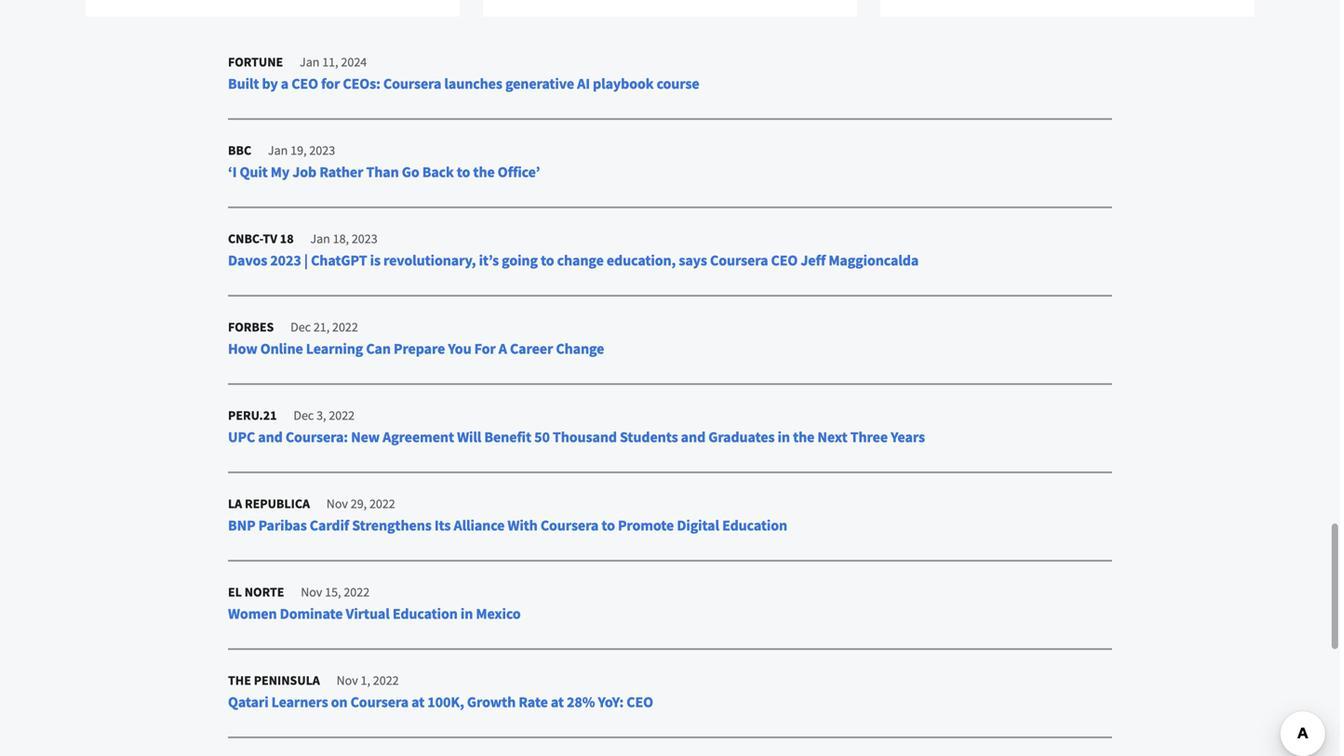 Task type: locate. For each thing, give the bounding box(es) containing it.
how
[[228, 340, 258, 358]]

2023 right 19,
[[309, 142, 335, 159]]

and
[[258, 428, 283, 447], [681, 428, 706, 447]]

thousand
[[553, 428, 617, 447]]

the left office'
[[473, 163, 495, 181]]

1 horizontal spatial education
[[722, 516, 788, 535]]

jan left 11,
[[300, 53, 320, 70]]

davos 2023 | chatgpt is revolutionary, it's going to change education, says coursera ceo jeff maggioncalda
[[228, 251, 919, 270]]

ceo right yoy:
[[627, 693, 653, 712]]

2022 right 29,
[[369, 495, 395, 512]]

mexico
[[476, 605, 521, 623]]

to left 'promote' at the bottom
[[602, 516, 615, 535]]

0 horizontal spatial ceo
[[292, 74, 318, 93]]

1 horizontal spatial in
[[778, 428, 790, 447]]

in right the graduates
[[778, 428, 790, 447]]

course
[[657, 74, 700, 93]]

new
[[351, 428, 380, 447]]

at left 28%
[[551, 693, 564, 712]]

built by a ceo for ceos: coursera launches generative ai playbook course
[[228, 74, 700, 93]]

how online learning can prepare you for a career change link
[[228, 340, 604, 358]]

ceo left the jeff
[[771, 251, 798, 270]]

0 vertical spatial 2023
[[309, 142, 335, 159]]

the
[[473, 163, 495, 181], [793, 428, 815, 447]]

davos
[[228, 251, 267, 270]]

its
[[435, 516, 451, 535]]

says
[[679, 251, 707, 270]]

ceo right a on the left top of the page
[[292, 74, 318, 93]]

republica
[[245, 495, 310, 512]]

dec 21, 2022
[[288, 319, 358, 335]]

back
[[422, 163, 454, 181]]

0 horizontal spatial education
[[393, 605, 458, 623]]

1 vertical spatial education
[[393, 605, 458, 623]]

0 vertical spatial nov
[[327, 495, 348, 512]]

nov left 29,
[[327, 495, 348, 512]]

strengthens
[[352, 516, 432, 535]]

0 vertical spatial in
[[778, 428, 790, 447]]

built
[[228, 74, 259, 93]]

dec for coursera:
[[294, 407, 314, 424]]

how online learning can prepare you for a career change
[[228, 340, 604, 358]]

nov left 1,
[[337, 672, 358, 689]]

at
[[412, 693, 425, 712], [551, 693, 564, 712]]

to for back
[[457, 163, 470, 181]]

education right the virtual
[[393, 605, 458, 623]]

2022 right 21,
[[332, 319, 358, 335]]

rather
[[319, 163, 363, 181]]

jan for job
[[268, 142, 288, 159]]

upc
[[228, 428, 255, 447]]

2 vertical spatial ceo
[[627, 693, 653, 712]]

dec
[[290, 319, 311, 335], [294, 407, 314, 424]]

forbes
[[228, 319, 274, 335]]

nov 15, 2022
[[298, 584, 370, 601]]

peninsula
[[254, 672, 320, 689]]

1 vertical spatial the
[[793, 428, 815, 447]]

maggioncalda
[[829, 251, 919, 270]]

promote
[[618, 516, 674, 535]]

1 vertical spatial jan
[[268, 142, 288, 159]]

built by a ceo for ceos: coursera launches generative ai playbook course link
[[228, 74, 700, 93]]

2023 right 18,
[[352, 230, 378, 247]]

graduates
[[709, 428, 775, 447]]

ai
[[577, 74, 590, 93]]

0 vertical spatial jan
[[300, 53, 320, 70]]

2 vertical spatial to
[[602, 516, 615, 535]]

coursera right ceos:
[[383, 74, 441, 93]]

growth
[[467, 693, 516, 712]]

chatgpt
[[311, 251, 367, 270]]

2 horizontal spatial 2023
[[352, 230, 378, 247]]

2 at from the left
[[551, 693, 564, 712]]

jan 11, 2024
[[297, 53, 367, 70]]

tv
[[263, 230, 277, 247]]

nov left 15, at left bottom
[[301, 584, 322, 601]]

for
[[474, 340, 496, 358]]

29,
[[351, 495, 367, 512]]

0 vertical spatial to
[[457, 163, 470, 181]]

2023 for is
[[352, 230, 378, 247]]

coursera:
[[286, 428, 348, 447]]

1 vertical spatial nov
[[301, 584, 322, 601]]

nov for cardif
[[327, 495, 348, 512]]

0 vertical spatial ceo
[[292, 74, 318, 93]]

2 vertical spatial nov
[[337, 672, 358, 689]]

1 horizontal spatial ceo
[[627, 693, 653, 712]]

qatari learners on coursera at 100k, growth rate at 28% yoy: ceo link
[[228, 693, 653, 712]]

in left mexico
[[461, 605, 473, 623]]

|
[[304, 251, 308, 270]]

2022
[[332, 319, 358, 335], [329, 407, 355, 424], [369, 495, 395, 512], [344, 584, 370, 601], [373, 672, 399, 689]]

benefit
[[484, 428, 531, 447]]

with
[[508, 516, 538, 535]]

1 vertical spatial to
[[541, 251, 554, 270]]

nov
[[327, 495, 348, 512], [301, 584, 322, 601], [337, 672, 358, 689]]

0 horizontal spatial 2023
[[270, 251, 301, 270]]

0 horizontal spatial and
[[258, 428, 283, 447]]

nov for virtual
[[301, 584, 322, 601]]

2 vertical spatial jan
[[310, 230, 330, 247]]

2 horizontal spatial to
[[602, 516, 615, 535]]

years
[[891, 428, 925, 447]]

and down "peru.21"
[[258, 428, 283, 447]]

1 horizontal spatial and
[[681, 428, 706, 447]]

virtual
[[346, 605, 390, 623]]

1 vertical spatial in
[[461, 605, 473, 623]]

0 horizontal spatial in
[[461, 605, 473, 623]]

bnp
[[228, 516, 256, 535]]

is
[[370, 251, 381, 270]]

2022 for coursera:
[[329, 407, 355, 424]]

0 vertical spatial education
[[722, 516, 788, 535]]

alliance
[[454, 516, 505, 535]]

students
[[620, 428, 678, 447]]

1 horizontal spatial at
[[551, 693, 564, 712]]

2022 right 3,
[[329, 407, 355, 424]]

2022 right 1,
[[373, 672, 399, 689]]

1 horizontal spatial to
[[541, 251, 554, 270]]

0 vertical spatial dec
[[290, 319, 311, 335]]

2022 for virtual
[[344, 584, 370, 601]]

2022 right 15, at left bottom
[[344, 584, 370, 601]]

going
[[502, 251, 538, 270]]

2022 for learning
[[332, 319, 358, 335]]

change
[[557, 251, 604, 270]]

ceo
[[292, 74, 318, 93], [771, 251, 798, 270], [627, 693, 653, 712]]

jan left 18,
[[310, 230, 330, 247]]

1 vertical spatial dec
[[294, 407, 314, 424]]

norte
[[245, 584, 284, 601]]

1 vertical spatial 2023
[[352, 230, 378, 247]]

to right back
[[457, 163, 470, 181]]

learners
[[271, 693, 328, 712]]

and right students on the bottom of page
[[681, 428, 706, 447]]

dec left 3,
[[294, 407, 314, 424]]

dec left 21,
[[290, 319, 311, 335]]

education right digital
[[722, 516, 788, 535]]

1 vertical spatial ceo
[[771, 251, 798, 270]]

at left 100k,
[[412, 693, 425, 712]]

in
[[778, 428, 790, 447], [461, 605, 473, 623]]

jan left 19,
[[268, 142, 288, 159]]

by
[[262, 74, 278, 93]]

la
[[228, 495, 242, 512]]

can
[[366, 340, 391, 358]]

next
[[818, 428, 848, 447]]

2023 left |
[[270, 251, 301, 270]]

the left next
[[793, 428, 815, 447]]

0 horizontal spatial to
[[457, 163, 470, 181]]

a
[[281, 74, 289, 93]]

0 vertical spatial the
[[473, 163, 495, 181]]

jan
[[300, 53, 320, 70], [268, 142, 288, 159], [310, 230, 330, 247]]

0 horizontal spatial at
[[412, 693, 425, 712]]

21,
[[313, 319, 330, 335]]

to right going
[[541, 251, 554, 270]]

1 horizontal spatial 2023
[[309, 142, 335, 159]]



Task type: vqa. For each thing, say whether or not it's contained in the screenshot.


Task type: describe. For each thing, give the bounding box(es) containing it.
dec for learning
[[290, 319, 311, 335]]

100k,
[[428, 693, 464, 712]]

coursera down the nov 1, 2022
[[351, 693, 409, 712]]

2024
[[341, 53, 367, 70]]

prepare
[[394, 340, 445, 358]]

online
[[260, 340, 303, 358]]

11,
[[322, 53, 338, 70]]

bnp paribas cardif strengthens its alliance with coursera to promote digital education link
[[228, 516, 788, 535]]

to for going
[[541, 251, 554, 270]]

launches
[[444, 74, 502, 93]]

three
[[850, 428, 888, 447]]

job
[[292, 163, 317, 181]]

quit
[[240, 163, 268, 181]]

2 horizontal spatial ceo
[[771, 251, 798, 270]]

'i quit my job rather than go back to the office' link
[[228, 163, 540, 181]]

to for coursera
[[602, 516, 615, 535]]

bnp paribas cardif strengthens its alliance with coursera to promote digital education
[[228, 516, 788, 535]]

a
[[499, 340, 507, 358]]

'i
[[228, 163, 237, 181]]

3,
[[317, 407, 326, 424]]

peru.21
[[228, 407, 277, 424]]

go
[[402, 163, 419, 181]]

jeff
[[801, 251, 826, 270]]

women dominate virtual education in mexico
[[228, 605, 521, 623]]

will
[[457, 428, 481, 447]]

learning
[[306, 340, 363, 358]]

1 horizontal spatial the
[[793, 428, 815, 447]]

coursera right with
[[541, 516, 599, 535]]

18
[[280, 230, 294, 247]]

playbook
[[593, 74, 654, 93]]

upc and coursera: new agreement will benefit 50 thousand students and graduates in the next three years link
[[228, 428, 925, 447]]

revolutionary,
[[384, 251, 476, 270]]

the peninsula
[[228, 672, 320, 689]]

than
[[366, 163, 399, 181]]

on
[[331, 693, 348, 712]]

nov 29, 2022
[[324, 495, 395, 512]]

jan for ceo
[[300, 53, 320, 70]]

agreement
[[383, 428, 454, 447]]

18,
[[333, 230, 349, 247]]

davos 2023 | chatgpt is revolutionary, it's going to change education, says coursera ceo jeff maggioncalda link
[[228, 251, 919, 270]]

my
[[271, 163, 290, 181]]

0 horizontal spatial the
[[473, 163, 495, 181]]

el
[[228, 584, 242, 601]]

coursera right 'says'
[[710, 251, 768, 270]]

2 vertical spatial 2023
[[270, 251, 301, 270]]

la republica
[[228, 495, 310, 512]]

bbc
[[228, 142, 251, 159]]

yoy:
[[598, 693, 624, 712]]

the
[[228, 672, 251, 689]]

jan for chatgpt
[[310, 230, 330, 247]]

paribas
[[258, 516, 307, 535]]

2022 for on
[[373, 672, 399, 689]]

upc and coursera: new agreement will benefit 50 thousand students and graduates in the next three years
[[228, 428, 925, 447]]

qatari
[[228, 693, 269, 712]]

women dominate virtual education in mexico link
[[228, 605, 521, 623]]

cnbc-tv 18
[[228, 230, 294, 247]]

education,
[[607, 251, 676, 270]]

2023 for rather
[[309, 142, 335, 159]]

ceos:
[[343, 74, 380, 93]]

qatari learners on coursera at 100k, growth rate at 28% yoy: ceo
[[228, 693, 653, 712]]

28%
[[567, 693, 595, 712]]

1 and from the left
[[258, 428, 283, 447]]

dominate
[[280, 605, 343, 623]]

dec 3, 2022
[[291, 407, 355, 424]]

50
[[534, 428, 550, 447]]

fortune
[[228, 53, 283, 70]]

career
[[510, 340, 553, 358]]

women
[[228, 605, 277, 623]]

office'
[[498, 163, 540, 181]]

it's
[[479, 251, 499, 270]]

generative
[[505, 74, 574, 93]]

2022 for cardif
[[369, 495, 395, 512]]

digital
[[677, 516, 719, 535]]

nov for on
[[337, 672, 358, 689]]

1 at from the left
[[412, 693, 425, 712]]

jan 19, 2023
[[265, 142, 335, 159]]

rate
[[519, 693, 548, 712]]

1,
[[361, 672, 370, 689]]

jan 18, 2023
[[308, 230, 378, 247]]

you
[[448, 340, 471, 358]]

2 and from the left
[[681, 428, 706, 447]]

cnbc-
[[228, 230, 263, 247]]

'i quit my job rather than go back to the office'
[[228, 163, 540, 181]]



